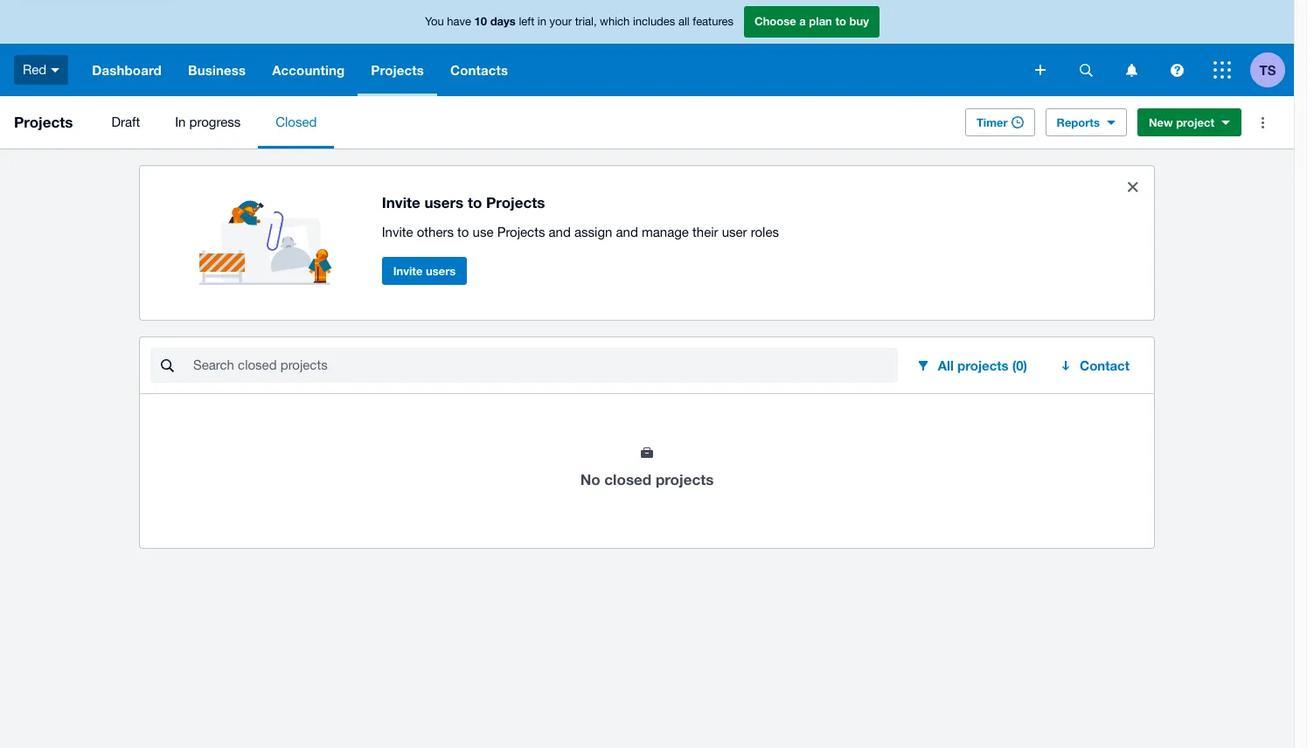 Task type: describe. For each thing, give the bounding box(es) containing it.
banner containing ts
[[0, 0, 1294, 96]]

business
[[188, 62, 246, 78]]

reports button
[[1045, 108, 1127, 136]]

left
[[519, 15, 535, 28]]

manage
[[642, 224, 689, 239]]

their
[[693, 224, 718, 239]]

new project
[[1149, 115, 1215, 129]]

(0)
[[1012, 358, 1028, 373]]

1 and from the left
[[549, 224, 571, 239]]

all
[[938, 358, 954, 373]]

you
[[425, 15, 444, 28]]

invite for invite users to projects
[[382, 193, 420, 211]]

timer button
[[965, 108, 1035, 136]]

1 horizontal spatial svg image
[[1214, 61, 1231, 79]]

invite for invite others to use projects and assign and manage their user roles
[[382, 224, 413, 239]]

in
[[538, 15, 547, 28]]

projects up use
[[486, 193, 545, 211]]

svg image inside red popup button
[[51, 68, 60, 72]]

ts button
[[1251, 44, 1294, 96]]

0 horizontal spatial projects
[[656, 470, 714, 489]]

timer
[[977, 115, 1008, 129]]

red button
[[0, 44, 79, 96]]

all projects (0) button
[[905, 348, 1042, 383]]

new
[[1149, 115, 1173, 129]]

days
[[490, 14, 516, 28]]

users for invite users
[[426, 264, 456, 278]]

10
[[475, 14, 487, 28]]

projects down red popup button
[[14, 113, 73, 131]]

have
[[447, 15, 471, 28]]

features
[[693, 15, 734, 28]]

ts
[[1260, 62, 1276, 77]]

draft
[[111, 115, 140, 129]]

to for projects
[[468, 193, 482, 211]]

contacts
[[450, 62, 508, 78]]

choose a plan to buy
[[755, 14, 869, 28]]



Task type: locate. For each thing, give the bounding box(es) containing it.
contact button
[[1049, 348, 1144, 383]]

projects inside popup button
[[958, 358, 1009, 373]]

1 vertical spatial projects
[[656, 470, 714, 489]]

projects button
[[358, 44, 437, 96]]

invite users to projects image
[[199, 180, 340, 285]]

trial,
[[575, 15, 597, 28]]

2 and from the left
[[616, 224, 638, 239]]

in progress
[[175, 115, 241, 129]]

a
[[800, 14, 806, 28]]

1 vertical spatial users
[[426, 264, 456, 278]]

invite users link
[[382, 257, 467, 285]]

business button
[[175, 44, 259, 96]]

to inside banner
[[836, 14, 846, 28]]

0 vertical spatial projects
[[958, 358, 1009, 373]]

projects
[[958, 358, 1009, 373], [656, 470, 714, 489]]

buy
[[850, 14, 869, 28]]

in
[[175, 115, 186, 129]]

new project button
[[1138, 108, 1242, 136]]

0 horizontal spatial and
[[549, 224, 571, 239]]

no closed projects
[[580, 470, 714, 489]]

roles
[[751, 224, 779, 239]]

contact
[[1080, 358, 1130, 373]]

closed
[[605, 470, 652, 489]]

all projects (0)
[[938, 358, 1028, 373]]

to left buy
[[836, 14, 846, 28]]

accounting
[[272, 62, 345, 78]]

invite users to projects
[[382, 193, 545, 211]]

your
[[550, 15, 572, 28]]

plan
[[809, 14, 832, 28]]

includes
[[633, 15, 675, 28]]

in progress link
[[158, 96, 258, 149]]

to left use
[[457, 224, 469, 239]]

2 vertical spatial invite
[[393, 264, 423, 278]]

and left assign
[[549, 224, 571, 239]]

closed
[[276, 115, 317, 129]]

invite down others
[[393, 264, 423, 278]]

projects right closed
[[656, 470, 714, 489]]

project
[[1176, 115, 1215, 129]]

invite users
[[393, 264, 456, 278]]

svg image
[[1214, 61, 1231, 79], [51, 68, 60, 72]]

1 vertical spatial invite
[[382, 224, 413, 239]]

projects
[[371, 62, 424, 78], [14, 113, 73, 131], [486, 193, 545, 211], [497, 224, 545, 239]]

others
[[417, 224, 454, 239]]

svg image
[[1080, 63, 1093, 77], [1126, 63, 1137, 77], [1171, 63, 1184, 77], [1035, 65, 1046, 75]]

0 horizontal spatial svg image
[[51, 68, 60, 72]]

Search closed projects search field
[[192, 349, 898, 382]]

svg image left ts
[[1214, 61, 1231, 79]]

and right assign
[[616, 224, 638, 239]]

invite up others
[[382, 193, 420, 211]]

0 vertical spatial users
[[425, 193, 464, 211]]

you have 10 days left in your trial, which includes all features
[[425, 14, 734, 28]]

reports
[[1057, 115, 1100, 129]]

contacts button
[[437, 44, 521, 96]]

users
[[425, 193, 464, 211], [426, 264, 456, 278]]

invite left others
[[382, 224, 413, 239]]

which
[[600, 15, 630, 28]]

accounting button
[[259, 44, 358, 96]]

to up use
[[468, 193, 482, 211]]

invite
[[382, 193, 420, 211], [382, 224, 413, 239], [393, 264, 423, 278]]

draft link
[[94, 96, 158, 149]]

0 vertical spatial invite
[[382, 193, 420, 211]]

users down others
[[426, 264, 456, 278]]

users for invite users to projects
[[425, 193, 464, 211]]

invite others to use projects and assign and manage their user roles
[[382, 224, 779, 239]]

svg image right red on the left
[[51, 68, 60, 72]]

closed link
[[258, 96, 334, 149]]

choose
[[755, 14, 796, 28]]

all
[[679, 15, 690, 28]]

no
[[580, 470, 600, 489]]

to
[[836, 14, 846, 28], [468, 193, 482, 211], [457, 224, 469, 239]]

red
[[23, 62, 47, 77]]

invite for invite users
[[393, 264, 423, 278]]

users up others
[[425, 193, 464, 211]]

assign
[[575, 224, 612, 239]]

and
[[549, 224, 571, 239], [616, 224, 638, 239]]

projects right use
[[497, 224, 545, 239]]

banner
[[0, 0, 1294, 96]]

dashboard
[[92, 62, 162, 78]]

projects inside popup button
[[371, 62, 424, 78]]

1 horizontal spatial projects
[[958, 358, 1009, 373]]

2 vertical spatial to
[[457, 224, 469, 239]]

projects left contacts at top left
[[371, 62, 424, 78]]

clear image
[[1116, 170, 1151, 205]]

projects left the (0) at the top right of the page
[[958, 358, 1009, 373]]

more options image
[[1245, 105, 1280, 140]]

use
[[473, 224, 494, 239]]

to for use
[[457, 224, 469, 239]]

progress
[[189, 115, 241, 129]]

0 vertical spatial to
[[836, 14, 846, 28]]

1 horizontal spatial and
[[616, 224, 638, 239]]

1 vertical spatial to
[[468, 193, 482, 211]]

user
[[722, 224, 747, 239]]

dashboard link
[[79, 44, 175, 96]]



Task type: vqa. For each thing, say whether or not it's contained in the screenshot.
'features'
yes



